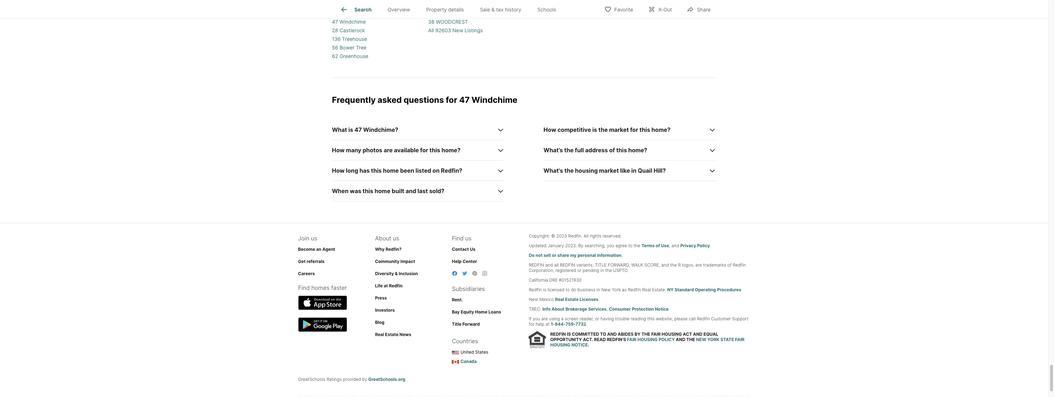 Task type: locate. For each thing, give the bounding box(es) containing it.
0 vertical spatial new
[[452, 27, 463, 33]]

1 us from the left
[[311, 235, 317, 242]]

to
[[600, 332, 606, 338]]

r
[[678, 263, 681, 268]]

2 horizontal spatial housing
[[662, 332, 682, 338]]

tab list
[[332, 0, 570, 18], [332, 0, 717, 6]]

an
[[316, 247, 321, 252]]

redfin down diversity & inclusion
[[389, 284, 403, 289]]

asked
[[378, 95, 402, 105]]

info about brokerage services link
[[543, 307, 607, 312]]

redfin pinterest image
[[472, 271, 478, 277]]

at
[[384, 284, 388, 289], [546, 322, 550, 327]]

92603
[[435, 27, 451, 33]]

do not sell or share my personal information link
[[529, 253, 621, 258]]

when was this home built and last sold? button
[[332, 181, 505, 202]]

redfin right trademarks
[[733, 263, 746, 268]]

are down info
[[541, 317, 548, 322]]

and left last
[[406, 188, 416, 195]]

this inside if you are using a screen reader, or having trouble reading this website, please call redfin customer support for help at
[[647, 317, 655, 322]]

us
[[311, 235, 317, 242], [393, 235, 399, 242], [465, 235, 472, 242]]

0 horizontal spatial at
[[384, 284, 388, 289]]

about up why
[[375, 235, 391, 242]]

how for how long has this home been listed on redfin?
[[332, 167, 345, 174]]

for right questions
[[446, 95, 457, 105]]

real down blog
[[375, 332, 384, 338]]

the up address
[[599, 126, 608, 134]]

1-
[[551, 322, 555, 327]]

are right the photos
[[384, 147, 393, 154]]

title
[[452, 322, 461, 327]]

& inside tab
[[492, 7, 495, 13]]

home left built
[[375, 188, 390, 195]]

this up like
[[616, 147, 627, 154]]

estate down do
[[565, 297, 579, 303]]

1 horizontal spatial &
[[492, 7, 495, 13]]

in right like
[[631, 167, 637, 174]]

what's
[[544, 147, 563, 154]]

you right if
[[533, 317, 540, 322]]

all
[[428, 27, 434, 33], [584, 234, 589, 239]]

in right pending
[[601, 268, 604, 274]]

are inside redfin and all redfin variants, title forward, walk score, and the r logos, are trademarks of redfin corporation, registered or pending in the uspto.
[[696, 263, 702, 268]]

share
[[697, 6, 711, 12]]

0 vertical spatial or
[[552, 253, 556, 258]]

the right by
[[642, 332, 650, 338]]

this right the was
[[363, 188, 373, 195]]

how inside 'dropdown button'
[[332, 167, 345, 174]]

housing inside new york state fair housing notice
[[550, 343, 571, 348]]

real down the licensed
[[555, 297, 564, 303]]

help center
[[452, 259, 477, 265]]

redfin right call on the bottom right
[[697, 317, 710, 322]]

1 horizontal spatial new
[[529, 297, 538, 303]]

for left help on the bottom right
[[529, 322, 535, 327]]

2 us from the left
[[393, 235, 399, 242]]

redfin down share at bottom
[[560, 263, 575, 268]]

state
[[721, 338, 734, 343]]

how competitive is the market for this home? button
[[544, 120, 717, 140]]

in right the business
[[597, 288, 600, 293]]

find for find homes faster
[[298, 285, 310, 292]]

1 horizontal spatial 47
[[355, 126, 362, 134]]

47
[[332, 19, 338, 25], [459, 95, 470, 105], [355, 126, 362, 134]]

us up us
[[465, 235, 472, 242]]

0 vertical spatial about
[[375, 235, 391, 242]]

x-out
[[658, 6, 672, 12]]

find homes faster
[[298, 285, 347, 292]]

castlerock
[[340, 27, 365, 33]]

2 horizontal spatial home?
[[652, 126, 671, 134]]

& for sale
[[492, 7, 495, 13]]

real left estate.
[[642, 288, 651, 293]]

the left terms
[[634, 243, 640, 249]]

0 horizontal spatial the
[[642, 332, 650, 338]]

1 vertical spatial find
[[298, 285, 310, 292]]

us for find us
[[465, 235, 472, 242]]

0 horizontal spatial is
[[348, 126, 353, 134]]

1 vertical spatial all
[[584, 234, 589, 239]]

and right policy
[[676, 338, 685, 343]]

redfin inside redfin is committed to and abides by the fair housing act and equal opportunity act. read redfin's
[[550, 332, 566, 338]]

at left 1-
[[546, 322, 550, 327]]

protection
[[632, 307, 654, 312]]

62 greenhouse link
[[332, 53, 368, 59]]

1 horizontal spatial fair
[[651, 332, 661, 338]]

title
[[595, 263, 607, 268]]

0 horizontal spatial &
[[395, 271, 398, 277]]

1 vertical spatial redfin?
[[386, 247, 402, 252]]

redfin facebook image
[[452, 271, 458, 277]]

all 92603 new listings link
[[428, 27, 483, 33]]

at right life
[[384, 284, 388, 289]]

, left the privacy
[[669, 243, 670, 249]]

standard
[[675, 288, 694, 293]]

many
[[346, 147, 361, 154]]

sale
[[480, 7, 490, 13]]

greatschools.org
[[368, 377, 405, 383]]

2 vertical spatial 47
[[355, 126, 362, 134]]

0 vertical spatial in
[[631, 167, 637, 174]]

1 horizontal spatial us
[[393, 235, 399, 242]]

1 vertical spatial estate
[[385, 332, 399, 338]]

0 horizontal spatial new
[[452, 27, 463, 33]]

redfin down 844-
[[550, 332, 566, 338]]

new left york
[[601, 288, 611, 293]]

us
[[470, 247, 475, 252]]

opportunity
[[550, 338, 582, 343]]

call
[[689, 317, 696, 322]]

how left many
[[332, 147, 345, 154]]

2 horizontal spatial fair
[[735, 338, 745, 343]]

the left uspto.
[[605, 268, 612, 274]]

find for find us
[[452, 235, 464, 242]]

0 horizontal spatial us
[[311, 235, 317, 242]]

or left pending
[[577, 268, 582, 274]]

1 horizontal spatial and
[[676, 338, 685, 343]]

use
[[661, 243, 669, 249]]

sold?
[[429, 188, 444, 195]]

0 vertical spatial are
[[384, 147, 393, 154]]

1 vertical spatial of
[[656, 243, 660, 249]]

1 horizontal spatial to
[[628, 243, 632, 249]]

is up 'mexico'
[[543, 288, 546, 293]]

is right what
[[348, 126, 353, 134]]

you inside if you are using a screen reader, or having trouble reading this website, please call redfin customer support for help at
[[533, 317, 540, 322]]

38
[[428, 19, 435, 25]]

are inside if you are using a screen reader, or having trouble reading this website, please call redfin customer support for help at
[[541, 317, 548, 322]]

0 vertical spatial to
[[628, 243, 632, 249]]

equal housing opportunity image
[[529, 332, 546, 349]]

0 horizontal spatial to
[[566, 288, 570, 293]]

1 vertical spatial windchime
[[472, 95, 518, 105]]

new york state fair housing notice link
[[550, 338, 745, 348]]

the left r
[[670, 263, 677, 268]]

are
[[384, 147, 393, 154], [696, 263, 702, 268], [541, 317, 548, 322]]

0 horizontal spatial home?
[[442, 147, 461, 154]]

1 horizontal spatial housing
[[638, 338, 658, 343]]

1 vertical spatial in
[[601, 268, 604, 274]]

this inside "dropdown button"
[[640, 126, 650, 134]]

find up contact
[[452, 235, 464, 242]]

the right what's
[[565, 167, 574, 174]]

1 horizontal spatial in
[[601, 268, 604, 274]]

bay
[[452, 310, 460, 315]]

home? for how competitive is the market for this home?
[[652, 126, 671, 134]]

impact
[[401, 259, 415, 265]]

estate left news
[[385, 332, 399, 338]]

28 castlerock link
[[332, 27, 365, 33]]

3 us from the left
[[465, 235, 472, 242]]

1-844-759-7732 link
[[551, 322, 586, 327]]

and right to
[[607, 332, 617, 338]]

of right trademarks
[[728, 263, 732, 268]]

or down the services
[[595, 317, 599, 322]]

screen
[[565, 317, 579, 322]]

to left do
[[566, 288, 570, 293]]

home? for how many photos are available for this home?
[[442, 147, 461, 154]]

2 horizontal spatial us
[[465, 235, 472, 242]]

0 horizontal spatial fair
[[627, 338, 637, 343]]

this
[[640, 126, 650, 134], [430, 147, 440, 154], [616, 147, 627, 154], [371, 167, 382, 174], [363, 188, 373, 195], [647, 317, 655, 322]]

housing
[[662, 332, 682, 338], [638, 338, 658, 343], [550, 343, 571, 348]]

is for windchime?
[[348, 126, 353, 134]]

of right address
[[609, 147, 615, 154]]

1 horizontal spatial find
[[452, 235, 464, 242]]

1 vertical spatial about
[[552, 307, 565, 312]]

1 vertical spatial at
[[546, 322, 550, 327]]

0 vertical spatial all
[[428, 27, 434, 33]]

2 horizontal spatial are
[[696, 263, 702, 268]]

1 vertical spatial home
[[375, 188, 390, 195]]

the inside redfin is committed to and abides by the fair housing act and equal opportunity act. read redfin's
[[642, 332, 650, 338]]

how for how competitive is the market for this home?
[[544, 126, 556, 134]]

for up what's the full address of this home? dropdown button
[[630, 126, 638, 134]]

contact us
[[452, 247, 475, 252]]

bay equity home loans button
[[452, 310, 501, 315]]

licensed
[[548, 288, 565, 293]]

0 vertical spatial 47
[[332, 19, 338, 25]]

for right the available
[[420, 147, 428, 154]]

0 vertical spatial market
[[609, 126, 629, 134]]

fair housing policy link
[[627, 338, 675, 343]]

how inside "dropdown button"
[[544, 126, 556, 134]]

1 horizontal spatial of
[[656, 243, 660, 249]]

is right 'competitive'
[[592, 126, 597, 134]]

reserved.
[[603, 234, 622, 239]]

& right "diversity"
[[395, 271, 398, 277]]

how up the what's
[[544, 126, 556, 134]]

find us
[[452, 235, 472, 242]]

how left long
[[332, 167, 345, 174]]

life at redfin button
[[375, 284, 403, 289]]

customer
[[711, 317, 731, 322]]

or inside redfin and all redfin variants, title forward, walk score, and the r logos, are trademarks of redfin corporation, registered or pending in the uspto.
[[577, 268, 582, 274]]

1 vertical spatial &
[[395, 271, 398, 277]]

redfin right as
[[628, 288, 641, 293]]

overview
[[388, 7, 410, 13]]

and right act
[[693, 332, 703, 338]]

0 vertical spatial at
[[384, 284, 388, 289]]

my
[[570, 253, 577, 258]]

to right agree
[[628, 243, 632, 249]]

0 horizontal spatial you
[[533, 317, 540, 322]]

why
[[375, 247, 385, 252]]

, up "having" at right
[[607, 307, 608, 312]]

1 vertical spatial real
[[555, 297, 564, 303]]

us right join
[[311, 235, 317, 242]]

licenses
[[580, 297, 598, 303]]

0 vertical spatial of
[[609, 147, 615, 154]]

trouble
[[615, 317, 630, 322]]

this up on
[[430, 147, 440, 154]]

the left new
[[686, 338, 695, 343]]

home inside when was this home built and last sold? "dropdown button"
[[375, 188, 390, 195]]

to
[[628, 243, 632, 249], [566, 288, 570, 293]]

about up using
[[552, 307, 565, 312]]

0 horizontal spatial find
[[298, 285, 310, 292]]

1 horizontal spatial redfin?
[[441, 167, 462, 174]]

fair
[[651, 332, 661, 338], [627, 338, 637, 343], [735, 338, 745, 343]]

2 vertical spatial in
[[597, 288, 600, 293]]

favorite
[[614, 6, 633, 12]]

find down careers button
[[298, 285, 310, 292]]

1 vertical spatial new
[[601, 288, 611, 293]]

trademarks
[[703, 263, 726, 268]]

market up what's the full address of this home? dropdown button
[[609, 126, 629, 134]]

2 horizontal spatial is
[[592, 126, 597, 134]]

redfin? up community impact button at the left bottom
[[386, 247, 402, 252]]

market left like
[[599, 167, 619, 174]]

this right reading
[[647, 317, 655, 322]]

all left the 'rights'
[[584, 234, 589, 239]]

home inside how long has this home been listed on redfin? 'dropdown button'
[[383, 167, 399, 174]]

0 vertical spatial &
[[492, 7, 495, 13]]

2 vertical spatial how
[[332, 167, 345, 174]]

abides
[[618, 332, 634, 338]]

0 horizontal spatial windchime
[[340, 19, 366, 25]]

you up the information
[[607, 243, 614, 249]]

why redfin?
[[375, 247, 402, 252]]

woodcrest
[[436, 19, 468, 25]]

housing
[[575, 167, 598, 174]]

or right the sell
[[552, 253, 556, 258]]

1 vertical spatial you
[[533, 317, 540, 322]]

this inside "dropdown button"
[[363, 188, 373, 195]]

0 horizontal spatial all
[[428, 27, 434, 33]]

rent. button
[[452, 298, 463, 303]]

long
[[346, 167, 358, 174]]

reader,
[[580, 317, 594, 322]]

2 horizontal spatial or
[[595, 317, 599, 322]]

redfin inside if you are using a screen reader, or having trouble reading this website, please call redfin customer support for help at
[[697, 317, 710, 322]]

1 vertical spatial how
[[332, 147, 345, 154]]

do
[[529, 253, 535, 258]]

and
[[406, 188, 416, 195], [672, 243, 679, 249], [545, 263, 553, 268], [661, 263, 669, 268]]

1 horizontal spatial is
[[543, 288, 546, 293]]

how inside dropdown button
[[332, 147, 345, 154]]

2 horizontal spatial real
[[642, 288, 651, 293]]

1 vertical spatial are
[[696, 263, 702, 268]]

0 horizontal spatial are
[[384, 147, 393, 154]]

tab list up woodcrest
[[332, 0, 570, 18]]

0 vertical spatial how
[[544, 126, 556, 134]]

2 horizontal spatial in
[[631, 167, 637, 174]]

this right "has"
[[371, 167, 382, 174]]

market inside dropdown button
[[599, 167, 619, 174]]

is inside what is 47 windchime? dropdown button
[[348, 126, 353, 134]]

and right use
[[672, 243, 679, 249]]

out
[[664, 6, 672, 12]]

at inside if you are using a screen reader, or having trouble reading this website, please call redfin customer support for help at
[[546, 322, 550, 327]]

us for join us
[[311, 235, 317, 242]]

1 vertical spatial or
[[577, 268, 582, 274]]

2 vertical spatial are
[[541, 317, 548, 322]]

0 vertical spatial home
[[383, 167, 399, 174]]

redfin? right on
[[441, 167, 462, 174]]

walk
[[631, 263, 643, 268]]

home? inside "dropdown button"
[[652, 126, 671, 134]]

759-
[[566, 322, 576, 327]]

help
[[452, 259, 462, 265]]

us up why redfin?
[[393, 235, 399, 242]]

what's
[[544, 167, 563, 174]]

this up what's the full address of this home? dropdown button
[[640, 126, 650, 134]]

0 horizontal spatial real
[[375, 332, 384, 338]]

0 vertical spatial find
[[452, 235, 464, 242]]

0 horizontal spatial 47
[[332, 19, 338, 25]]

help center button
[[452, 259, 477, 265]]

redfin inside redfin and all redfin variants, title forward, walk score, and the r logos, are trademarks of redfin corporation, registered or pending in the uspto.
[[733, 263, 746, 268]]

0 horizontal spatial redfin?
[[386, 247, 402, 252]]

of left use
[[656, 243, 660, 249]]

overview tab
[[380, 1, 418, 18]]

are right logos, on the bottom right
[[696, 263, 702, 268]]

for inside how competitive is the market for this home? "dropdown button"
[[630, 126, 638, 134]]

tab list up history
[[332, 0, 717, 6]]

new up trec:
[[529, 297, 538, 303]]

0 vertical spatial you
[[607, 243, 614, 249]]

2 vertical spatial of
[[728, 263, 732, 268]]

fair inside redfin is committed to and abides by the fair housing act and equal opportunity act. read redfin's
[[651, 332, 661, 338]]

1 horizontal spatial or
[[577, 268, 582, 274]]

2 horizontal spatial new
[[601, 288, 611, 293]]

and right score,
[[661, 263, 669, 268]]

1 vertical spatial market
[[599, 167, 619, 174]]

& left tax
[[492, 7, 495, 13]]

1 horizontal spatial the
[[686, 338, 695, 343]]

1 horizontal spatial estate
[[565, 297, 579, 303]]

redfin down not
[[529, 263, 544, 268]]

all down 38
[[428, 27, 434, 33]]

about us
[[375, 235, 399, 242]]

home left been
[[383, 167, 399, 174]]

new down woodcrest
[[452, 27, 463, 33]]

or
[[552, 253, 556, 258], [577, 268, 582, 274], [595, 317, 599, 322]]

47 windchime
[[332, 19, 366, 25]]

2 horizontal spatial of
[[728, 263, 732, 268]]



Task type: vqa. For each thing, say whether or not it's contained in the screenshot.
Contact
yes



Task type: describe. For each thing, give the bounding box(es) containing it.
home
[[475, 310, 488, 315]]

quail
[[638, 167, 652, 174]]

by
[[578, 243, 583, 249]]

in inside redfin and all redfin variants, title forward, walk score, and the r logos, are trademarks of redfin corporation, registered or pending in the uspto.
[[601, 268, 604, 274]]

sale & tax history tab
[[472, 1, 529, 18]]

redfin for is
[[550, 332, 566, 338]]

redfin's
[[607, 338, 626, 343]]

property
[[426, 7, 447, 13]]

1 horizontal spatial ,
[[669, 243, 670, 249]]

us flag image
[[452, 351, 459, 355]]

and left all
[[545, 263, 553, 268]]

canadian flag image
[[452, 361, 459, 364]]

0 horizontal spatial or
[[552, 253, 556, 258]]

is inside how competitive is the market for this home? "dropdown button"
[[592, 126, 597, 134]]

0 horizontal spatial about
[[375, 235, 391, 242]]

47 inside dropdown button
[[355, 126, 362, 134]]

new york state fair housing notice
[[550, 338, 745, 348]]

1 horizontal spatial home?
[[628, 147, 647, 154]]

equal
[[704, 332, 718, 338]]

56 bower tree 62 greenhouse
[[332, 45, 368, 59]]

services
[[588, 307, 607, 312]]

1 horizontal spatial you
[[607, 243, 614, 249]]

bower
[[340, 45, 355, 51]]

full
[[575, 147, 584, 154]]

address
[[585, 147, 608, 154]]

history
[[505, 7, 521, 13]]

0 vertical spatial real
[[642, 288, 651, 293]]

the left "full" on the right
[[564, 147, 574, 154]]

is for to
[[543, 288, 546, 293]]

agree
[[616, 243, 627, 249]]

property details
[[426, 7, 464, 13]]

2 vertical spatial new
[[529, 297, 538, 303]]

greatschools.org link
[[368, 377, 405, 383]]

redfin down california
[[529, 288, 542, 293]]

for inside if you are using a screen reader, or having trouble reading this website, please call redfin customer support for help at
[[529, 322, 535, 327]]

notice
[[572, 343, 588, 348]]

title forward button
[[452, 322, 480, 327]]

1 horizontal spatial windchime
[[472, 95, 518, 105]]

press button
[[375, 296, 387, 301]]

investors button
[[375, 308, 395, 313]]

consumer protection notice link
[[609, 307, 669, 312]]

loans
[[489, 310, 501, 315]]

community
[[375, 259, 400, 265]]

do
[[571, 288, 576, 293]]

become an agent
[[298, 247, 335, 252]]

states
[[475, 350, 488, 355]]

united
[[461, 350, 474, 355]]

when was this home built and last sold?
[[332, 188, 444, 195]]

28
[[332, 27, 338, 33]]

& for diversity
[[395, 271, 398, 277]]

0 vertical spatial windchime
[[340, 19, 366, 25]]

are inside dropdown button
[[384, 147, 393, 154]]

forward,
[[608, 263, 630, 268]]

act
[[683, 332, 692, 338]]

844-
[[555, 322, 566, 327]]

of inside dropdown button
[[609, 147, 615, 154]]

website,
[[656, 317, 673, 322]]

updated january 2023: by searching, you agree to the terms of use , and privacy policy .
[[529, 243, 711, 249]]

registered
[[556, 268, 576, 274]]

available
[[394, 147, 419, 154]]

act.
[[583, 338, 593, 343]]

life at redfin
[[375, 284, 403, 289]]

not
[[536, 253, 543, 258]]

ratings
[[327, 377, 342, 383]]

on
[[433, 167, 440, 174]]

center
[[463, 259, 477, 265]]

search
[[354, 7, 372, 13]]

redfin for and
[[529, 263, 544, 268]]

what's the full address of this home?
[[544, 147, 647, 154]]

fair inside new york state fair housing notice
[[735, 338, 745, 343]]

blog button
[[375, 320, 384, 326]]

download the redfin app from the google play store image
[[298, 318, 347, 332]]

56 bower tree link
[[332, 45, 367, 51]]

1 horizontal spatial all
[[584, 234, 589, 239]]

2 vertical spatial real
[[375, 332, 384, 338]]

redfin is committed to and abides by the fair housing act and equal opportunity act. read redfin's
[[550, 332, 718, 343]]

trec:
[[529, 307, 541, 312]]

become an agent button
[[298, 247, 335, 252]]

community impact
[[375, 259, 415, 265]]

variants,
[[576, 263, 594, 268]]

how for how many photos are available for this home?
[[332, 147, 345, 154]]

york
[[707, 338, 720, 343]]

operating
[[695, 288, 716, 293]]

the inside "dropdown button"
[[599, 126, 608, 134]]

this inside 'dropdown button'
[[371, 167, 382, 174]]

redfin instagram image
[[482, 271, 488, 277]]

news
[[400, 332, 411, 338]]

market inside "dropdown button"
[[609, 126, 629, 134]]

or inside if you are using a screen reader, or having trouble reading this website, please call redfin customer support for help at
[[595, 317, 599, 322]]

1 vertical spatial 47
[[459, 95, 470, 105]]

and inside "dropdown button"
[[406, 188, 416, 195]]

sell
[[544, 253, 551, 258]]

contact
[[452, 247, 469, 252]]

2023:
[[565, 243, 577, 249]]

procedures
[[717, 288, 741, 293]]

housing inside redfin is committed to and abides by the fair housing act and equal opportunity act. read redfin's
[[662, 332, 682, 338]]

agent
[[322, 247, 335, 252]]

schools tab
[[529, 1, 564, 18]]

real estate news
[[375, 332, 411, 338]]

trec: info about brokerage services , consumer protection notice
[[529, 307, 669, 312]]

1 horizontal spatial about
[[552, 307, 565, 312]]

0 vertical spatial estate
[[565, 297, 579, 303]]

in inside what's the housing market like in quail hill? dropdown button
[[631, 167, 637, 174]]

redfin twitter image
[[462, 271, 468, 277]]

information
[[597, 253, 621, 258]]

searching,
[[585, 243, 606, 249]]

a
[[561, 317, 564, 322]]

contact us button
[[452, 247, 475, 252]]

tab list containing search
[[332, 0, 570, 18]]

136 treehouse link
[[332, 36, 367, 42]]

how competitive is the market for this home?
[[544, 126, 671, 134]]

#01521930
[[559, 278, 582, 283]]

1 vertical spatial ,
[[607, 307, 608, 312]]

136 treehouse
[[332, 36, 367, 42]]

business
[[577, 288, 595, 293]]

new
[[696, 338, 706, 343]]

1 vertical spatial to
[[566, 288, 570, 293]]

faster
[[331, 285, 347, 292]]

hill?
[[654, 167, 666, 174]]

0 horizontal spatial and
[[607, 332, 617, 338]]

committed
[[572, 332, 599, 338]]

redfin and all redfin variants, title forward, walk score, and the r logos, are trademarks of redfin corporation, registered or pending in the uspto.
[[529, 263, 746, 274]]

tree
[[356, 45, 367, 51]]

terms
[[642, 243, 655, 249]]

rent.
[[452, 298, 463, 303]]

0 horizontal spatial in
[[597, 288, 600, 293]]

how long has this home been listed on redfin?
[[332, 167, 462, 174]]

how many photos are available for this home? button
[[332, 140, 505, 161]]

1-844-759-7732 .
[[551, 322, 587, 327]]

help
[[536, 322, 544, 327]]

download the redfin app on the apple app store image
[[298, 296, 347, 310]]

0 horizontal spatial estate
[[385, 332, 399, 338]]

for inside how many photos are available for this home? dropdown button
[[420, 147, 428, 154]]

uspto.
[[613, 268, 629, 274]]

1 horizontal spatial real
[[555, 297, 564, 303]]

of inside redfin and all redfin variants, title forward, walk score, and the r logos, are trademarks of redfin corporation, registered or pending in the uspto.
[[728, 263, 732, 268]]

property details tab
[[418, 1, 472, 18]]

us for about us
[[393, 235, 399, 242]]

forward
[[462, 322, 480, 327]]

2 horizontal spatial and
[[693, 332, 703, 338]]

redfin? inside 'dropdown button'
[[441, 167, 462, 174]]

sale & tax history
[[480, 7, 521, 13]]

how long has this home been listed on redfin? button
[[332, 161, 505, 181]]



